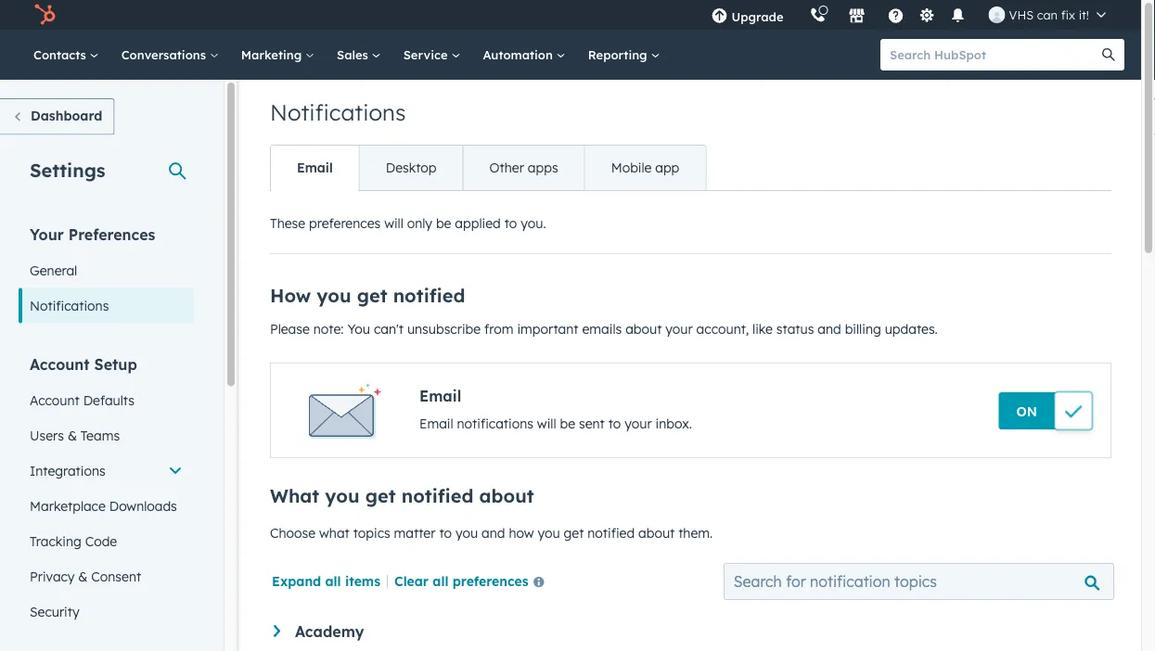 Task type: describe. For each thing, give the bounding box(es) containing it.
navigation containing email
[[270, 145, 706, 191]]

0 vertical spatial to
[[504, 215, 517, 231]]

& for privacy
[[78, 568, 88, 584]]

search image
[[1102, 48, 1115, 61]]

tracking code link
[[19, 524, 194, 559]]

reporting
[[588, 47, 651, 62]]

status
[[776, 321, 814, 337]]

preferences
[[68, 225, 155, 244]]

notified for how you get notified
[[401, 484, 474, 507]]

account defaults link
[[19, 383, 194, 418]]

emails
[[582, 321, 622, 337]]

notifications button
[[942, 0, 974, 30]]

search button
[[1093, 39, 1124, 71]]

conversations link
[[110, 30, 230, 80]]

account setup element
[[19, 354, 194, 629]]

1 horizontal spatial be
[[560, 416, 575, 432]]

dashboard
[[31, 108, 102, 124]]

will for only
[[384, 215, 403, 231]]

items
[[345, 573, 380, 589]]

notifications image
[[950, 8, 966, 25]]

help button
[[880, 0, 912, 30]]

reporting link
[[577, 30, 671, 80]]

expand all items
[[272, 573, 380, 589]]

these
[[270, 215, 305, 231]]

you up what
[[325, 484, 360, 507]]

how
[[509, 525, 534, 541]]

what
[[319, 525, 350, 541]]

like
[[752, 321, 773, 337]]

hubspot image
[[33, 4, 56, 26]]

2 vertical spatial about
[[638, 525, 675, 541]]

vhs can fix it!
[[1009, 7, 1089, 22]]

academy
[[295, 623, 364, 641]]

sales link
[[326, 30, 392, 80]]

choose
[[270, 525, 316, 541]]

your preferences element
[[19, 224, 194, 323]]

billing
[[845, 321, 881, 337]]

clear all preferences button
[[394, 571, 552, 594]]

help image
[[887, 8, 904, 25]]

tracking code
[[30, 533, 117, 549]]

mobile app button
[[584, 146, 705, 190]]

it!
[[1079, 7, 1089, 22]]

notifications
[[457, 416, 533, 432]]

updates.
[[885, 321, 938, 337]]

account defaults
[[30, 392, 134, 408]]

app
[[655, 160, 679, 176]]

contacts link
[[22, 30, 110, 80]]

downloads
[[109, 498, 177, 514]]

applied
[[455, 215, 501, 231]]

account for account defaults
[[30, 392, 80, 408]]

inbox.
[[656, 416, 692, 432]]

matter
[[394, 525, 436, 541]]

users & teams link
[[19, 418, 194, 453]]

expand all items button
[[272, 573, 380, 589]]

caret image
[[274, 625, 280, 637]]

unsubscribe
[[407, 321, 481, 337]]

important
[[517, 321, 578, 337]]

tracking
[[30, 533, 81, 549]]

academy button
[[274, 623, 1108, 641]]

menu containing vhs can fix it!
[[698, 0, 1119, 30]]

vhs
[[1009, 7, 1034, 22]]

mobile
[[611, 160, 652, 176]]

marketing link
[[230, 30, 326, 80]]

expand
[[272, 573, 321, 589]]

email notifications will be sent to your inbox.
[[419, 416, 692, 432]]

you
[[347, 321, 370, 337]]

clear all preferences
[[394, 573, 529, 589]]

how
[[270, 284, 311, 307]]

Search for notification topics search field
[[723, 563, 1114, 600]]

code
[[85, 533, 117, 549]]

upgrade
[[732, 9, 784, 24]]

these preferences will only be applied to you.
[[270, 215, 546, 231]]

you up clear all preferences
[[455, 525, 478, 541]]

marketplaces image
[[848, 8, 865, 25]]

2 vertical spatial notified
[[588, 525, 635, 541]]

you.
[[521, 215, 546, 231]]

0 vertical spatial notifications
[[270, 98, 406, 126]]

general
[[30, 262, 77, 278]]

teams
[[81, 427, 120, 443]]

integrations
[[30, 462, 105, 479]]

service link
[[392, 30, 472, 80]]

please note: you can't unsubscribe from important emails about your account, like status and billing updates.
[[270, 321, 938, 337]]

consent
[[91, 568, 141, 584]]

your preferences
[[30, 225, 155, 244]]

1 vertical spatial about
[[479, 484, 534, 507]]

0 horizontal spatial and
[[482, 525, 505, 541]]

0 horizontal spatial your
[[625, 416, 652, 432]]

account setup
[[30, 355, 137, 373]]

1 horizontal spatial and
[[818, 321, 841, 337]]

sent
[[579, 416, 605, 432]]

2 vertical spatial email
[[419, 416, 453, 432]]

upgrade image
[[711, 8, 728, 25]]

users
[[30, 427, 64, 443]]

automation link
[[472, 30, 577, 80]]

dashboard link
[[0, 98, 114, 135]]



Task type: locate. For each thing, give the bounding box(es) containing it.
0 vertical spatial &
[[68, 427, 77, 443]]

privacy & consent link
[[19, 559, 194, 594]]

1 horizontal spatial will
[[537, 416, 556, 432]]

all for clear
[[433, 573, 449, 589]]

choose what topics matter to you and how you get notified about them.
[[270, 525, 713, 541]]

marketing
[[241, 47, 305, 62]]

from
[[484, 321, 513, 337]]

can
[[1037, 7, 1058, 22]]

other apps button
[[463, 146, 584, 190]]

desktop button
[[359, 146, 463, 190]]

desktop
[[386, 160, 437, 176]]

0 vertical spatial get
[[357, 284, 387, 307]]

terry turtle image
[[989, 6, 1005, 23]]

get up you in the left of the page
[[357, 284, 387, 307]]

how you get notified
[[270, 284, 465, 307]]

you up note:
[[317, 284, 351, 307]]

1 vertical spatial email
[[419, 387, 461, 405]]

preferences right these
[[309, 215, 381, 231]]

vhs can fix it! button
[[977, 0, 1117, 30]]

and left how
[[482, 525, 505, 541]]

2 account from the top
[[30, 392, 80, 408]]

calling icon button
[[802, 3, 834, 27]]

get for notifications
[[357, 284, 387, 307]]

preferences down choose what topics matter to you and how you get notified about them.
[[452, 573, 529, 589]]

them.
[[678, 525, 713, 541]]

get up topics
[[365, 484, 396, 507]]

all right clear
[[433, 573, 449, 589]]

settings image
[[919, 8, 935, 25]]

1 horizontal spatial all
[[433, 573, 449, 589]]

0 horizontal spatial will
[[384, 215, 403, 231]]

all for expand
[[325, 573, 341, 589]]

& right the users
[[68, 427, 77, 443]]

account up account defaults
[[30, 355, 90, 373]]

1 horizontal spatial your
[[665, 321, 693, 337]]

be left sent
[[560, 416, 575, 432]]

0 vertical spatial account
[[30, 355, 90, 373]]

0 horizontal spatial &
[[68, 427, 77, 443]]

1 account from the top
[[30, 355, 90, 373]]

account up the users
[[30, 392, 80, 408]]

email button
[[271, 146, 359, 190]]

sales
[[337, 47, 372, 62]]

1 vertical spatial and
[[482, 525, 505, 541]]

0 vertical spatial about
[[625, 321, 662, 337]]

users & teams
[[30, 427, 120, 443]]

about left "them."
[[638, 525, 675, 541]]

topics
[[353, 525, 390, 541]]

1 all from the left
[[325, 573, 341, 589]]

your left inbox.
[[625, 416, 652, 432]]

0 vertical spatial your
[[665, 321, 693, 337]]

note:
[[313, 321, 344, 337]]

marketplaces button
[[837, 0, 876, 30]]

preferences
[[309, 215, 381, 231], [452, 573, 529, 589]]

notifications link
[[19, 288, 194, 323]]

will left only
[[384, 215, 403, 231]]

1 vertical spatial account
[[30, 392, 80, 408]]

you
[[317, 284, 351, 307], [325, 484, 360, 507], [455, 525, 478, 541], [538, 525, 560, 541]]

notifications
[[270, 98, 406, 126], [30, 297, 109, 314]]

1 vertical spatial &
[[78, 568, 88, 584]]

to left you.
[[504, 215, 517, 231]]

1 vertical spatial get
[[365, 484, 396, 507]]

service
[[403, 47, 451, 62]]

0 vertical spatial and
[[818, 321, 841, 337]]

get right how
[[564, 525, 584, 541]]

and
[[818, 321, 841, 337], [482, 525, 505, 541]]

marketplace downloads
[[30, 498, 177, 514]]

privacy & consent
[[30, 568, 141, 584]]

0 vertical spatial notified
[[393, 284, 465, 307]]

email inside button
[[297, 160, 333, 176]]

your left account,
[[665, 321, 693, 337]]

notified up matter
[[401, 484, 474, 507]]

0 horizontal spatial notifications
[[30, 297, 109, 314]]

mobile app
[[611, 160, 679, 176]]

notifications inside your preferences element
[[30, 297, 109, 314]]

account
[[30, 355, 90, 373], [30, 392, 80, 408]]

about right emails
[[625, 321, 662, 337]]

all
[[325, 573, 341, 589], [433, 573, 449, 589]]

on
[[1016, 403, 1037, 419]]

defaults
[[83, 392, 134, 408]]

what
[[270, 484, 319, 507]]

security
[[30, 603, 79, 620]]

privacy
[[30, 568, 75, 584]]

1 vertical spatial your
[[625, 416, 652, 432]]

notifications down "general"
[[30, 297, 109, 314]]

&
[[68, 427, 77, 443], [78, 568, 88, 584]]

integrations button
[[19, 453, 194, 488]]

general link
[[19, 253, 194, 288]]

2 vertical spatial to
[[439, 525, 452, 541]]

conversations
[[121, 47, 209, 62]]

notified for notifications
[[393, 284, 465, 307]]

notified
[[393, 284, 465, 307], [401, 484, 474, 507], [588, 525, 635, 541]]

1 vertical spatial will
[[537, 416, 556, 432]]

2 all from the left
[[433, 573, 449, 589]]

marketplace downloads link
[[19, 488, 194, 524]]

1 vertical spatial notified
[[401, 484, 474, 507]]

about up how
[[479, 484, 534, 507]]

Search HubSpot search field
[[880, 39, 1108, 71]]

account,
[[696, 321, 749, 337]]

0 horizontal spatial to
[[439, 525, 452, 541]]

be
[[436, 215, 451, 231], [560, 416, 575, 432]]

be right only
[[436, 215, 451, 231]]

1 horizontal spatial preferences
[[452, 573, 529, 589]]

clear
[[394, 573, 429, 589]]

0 vertical spatial preferences
[[309, 215, 381, 231]]

menu item
[[797, 0, 800, 30]]

notified up unsubscribe
[[393, 284, 465, 307]]

to right matter
[[439, 525, 452, 541]]

email up these
[[297, 160, 333, 176]]

fix
[[1061, 7, 1075, 22]]

what you get notified about
[[270, 484, 534, 507]]

0 vertical spatial be
[[436, 215, 451, 231]]

get
[[357, 284, 387, 307], [365, 484, 396, 507], [564, 525, 584, 541]]

1 vertical spatial notifications
[[30, 297, 109, 314]]

0 horizontal spatial be
[[436, 215, 451, 231]]

contacts
[[33, 47, 90, 62]]

will left sent
[[537, 416, 556, 432]]

hubspot link
[[22, 4, 70, 26]]

and left billing
[[818, 321, 841, 337]]

security link
[[19, 594, 194, 629]]

navigation
[[270, 145, 706, 191]]

can't
[[374, 321, 404, 337]]

& for users
[[68, 427, 77, 443]]

setup
[[94, 355, 137, 373]]

settings link
[[915, 5, 938, 25]]

0 horizontal spatial all
[[325, 573, 341, 589]]

1 vertical spatial preferences
[[452, 573, 529, 589]]

email left the notifications
[[419, 416, 453, 432]]

1 horizontal spatial to
[[504, 215, 517, 231]]

get for how you get notified
[[365, 484, 396, 507]]

preferences inside button
[[452, 573, 529, 589]]

1 vertical spatial to
[[608, 416, 621, 432]]

2 vertical spatial get
[[564, 525, 584, 541]]

all inside button
[[433, 573, 449, 589]]

0 horizontal spatial preferences
[[309, 215, 381, 231]]

1 horizontal spatial &
[[78, 568, 88, 584]]

email up the notifications
[[419, 387, 461, 405]]

notifications down sales
[[270, 98, 406, 126]]

only
[[407, 215, 432, 231]]

your
[[30, 225, 64, 244]]

will
[[384, 215, 403, 231], [537, 416, 556, 432]]

notified left "them."
[[588, 525, 635, 541]]

all left items
[[325, 573, 341, 589]]

will for be
[[537, 416, 556, 432]]

to right sent
[[608, 416, 621, 432]]

menu
[[698, 0, 1119, 30]]

account for account setup
[[30, 355, 90, 373]]

& inside "link"
[[78, 568, 88, 584]]

calling icon image
[[810, 7, 826, 24]]

1 horizontal spatial notifications
[[270, 98, 406, 126]]

1 vertical spatial be
[[560, 416, 575, 432]]

0 vertical spatial will
[[384, 215, 403, 231]]

0 vertical spatial email
[[297, 160, 333, 176]]

email
[[297, 160, 333, 176], [419, 387, 461, 405], [419, 416, 453, 432]]

you right how
[[538, 525, 560, 541]]

& right privacy
[[78, 568, 88, 584]]

2 horizontal spatial to
[[608, 416, 621, 432]]



Task type: vqa. For each thing, say whether or not it's contained in the screenshot.
A
no



